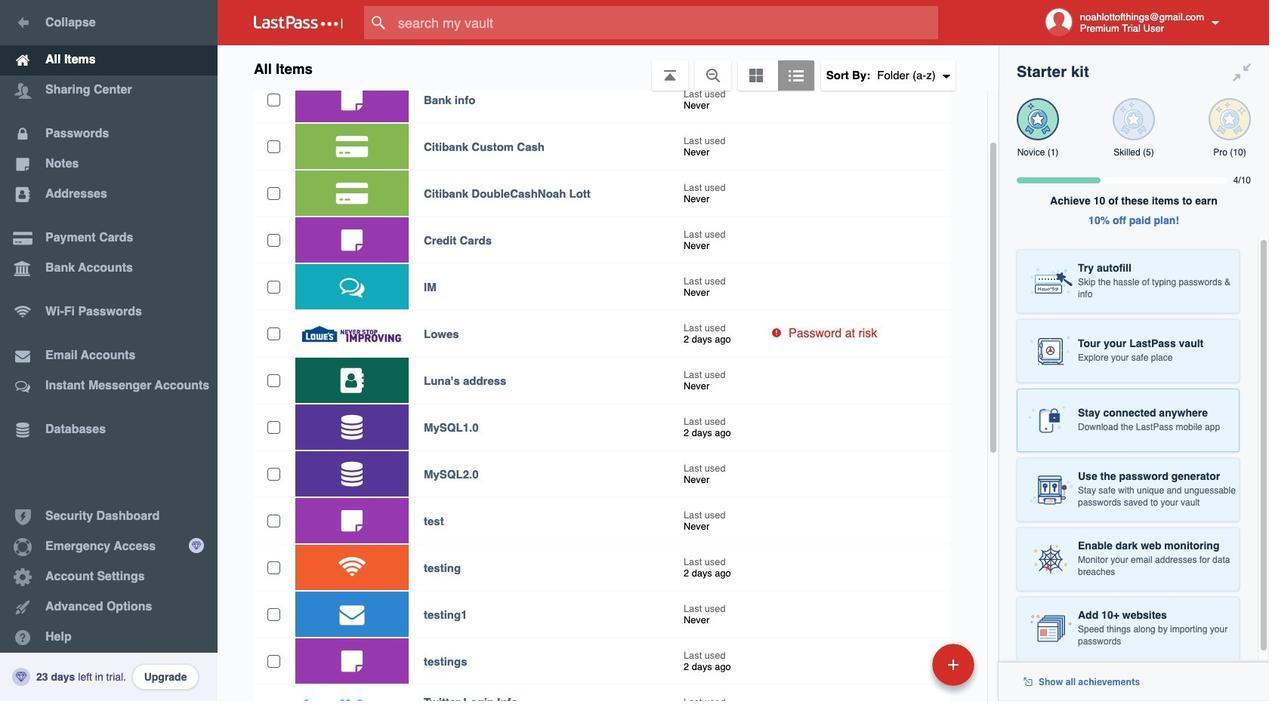 Task type: describe. For each thing, give the bounding box(es) containing it.
main navigation navigation
[[0, 0, 218, 702]]

search my vault text field
[[364, 6, 968, 39]]

Search search field
[[364, 6, 968, 39]]

new item navigation
[[828, 640, 984, 702]]



Task type: locate. For each thing, give the bounding box(es) containing it.
new item element
[[828, 644, 980, 687]]

lastpass image
[[254, 16, 343, 29]]

vault options navigation
[[218, 45, 999, 91]]



